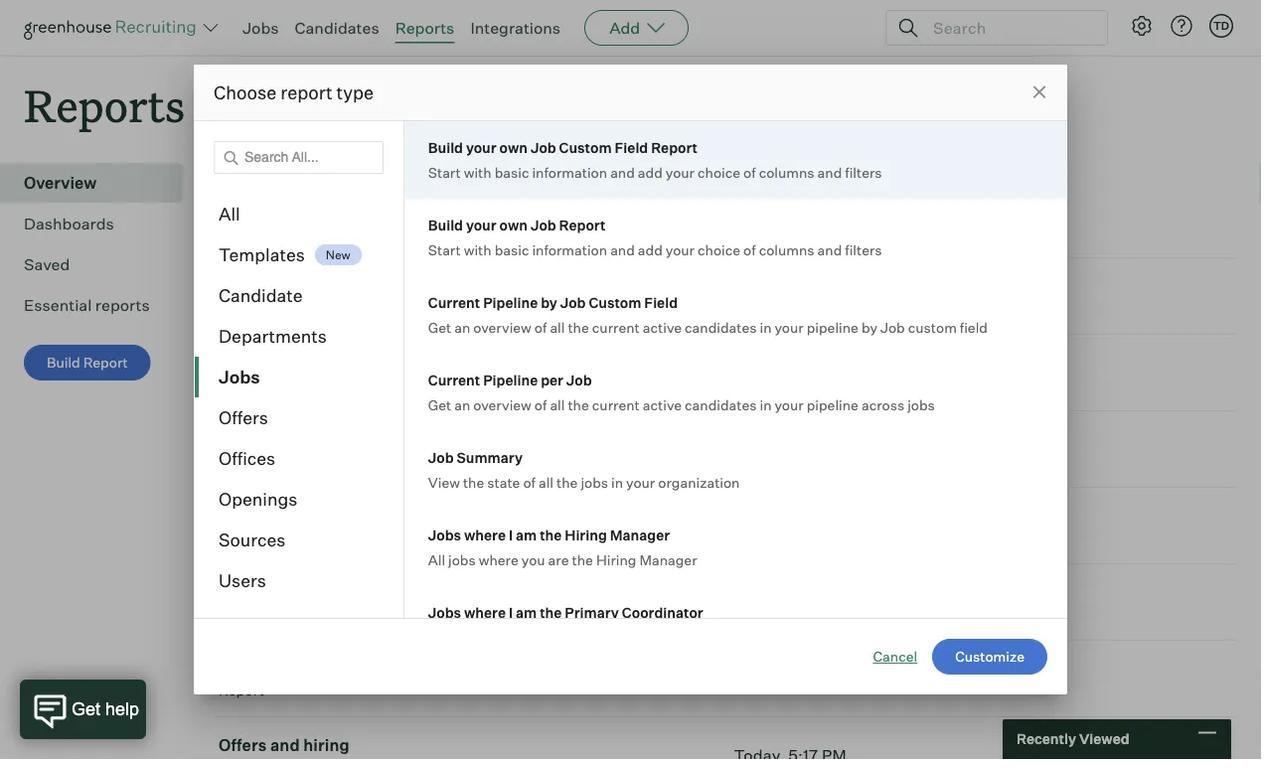 Task type: locate. For each thing, give the bounding box(es) containing it.
2 columns from the top
[[759, 241, 814, 258]]

in inside current pipeline by job custom field get an overview of all the current active candidates in your pipeline by job custom field
[[760, 318, 772, 336]]

0 vertical spatial goals
[[300, 353, 345, 373]]

2 candidate from the top
[[219, 583, 299, 602]]

2 am from the top
[[516, 604, 537, 621]]

jobs
[[242, 18, 279, 38], [219, 366, 260, 388], [428, 526, 461, 544], [428, 604, 461, 621]]

1 vertical spatial current
[[592, 396, 640, 413]]

own
[[499, 139, 528, 156], [499, 216, 528, 234]]

manager down organization
[[610, 526, 670, 544]]

reports
[[395, 18, 455, 38], [24, 76, 185, 134]]

own inside build your own job report start with basic information and add your choice of columns and filters
[[499, 216, 528, 234]]

0 vertical spatial all
[[550, 318, 565, 336]]

by left custom
[[861, 318, 877, 336]]

0 vertical spatial individual
[[219, 353, 296, 373]]

0 vertical spatial i
[[509, 526, 513, 544]]

0 vertical spatial pipeline
[[807, 318, 858, 336]]

of
[[743, 163, 756, 181], [743, 241, 756, 258], [534, 318, 547, 336], [534, 396, 547, 413], [523, 474, 536, 491]]

build inside build your own job custom field report start with basic information and add your choice of columns and filters
[[428, 139, 463, 156]]

0 vertical spatial viewed
[[344, 167, 442, 204]]

the
[[568, 318, 589, 336], [568, 396, 589, 413], [463, 474, 484, 491], [557, 474, 578, 491], [540, 526, 562, 544], [572, 551, 593, 568], [540, 604, 562, 621]]

report down offer
[[219, 299, 264, 317]]

of down the per
[[534, 396, 547, 413]]

current
[[428, 294, 480, 311], [428, 371, 480, 389]]

1 vertical spatial hiring
[[303, 736, 350, 755]]

1 vertical spatial custom
[[589, 294, 641, 311]]

organization
[[658, 474, 740, 491]]

offers for offers and hiring dashboard
[[219, 506, 267, 526]]

manager up coordinator
[[639, 551, 697, 568]]

1 columns from the top
[[759, 163, 814, 181]]

add up current pipeline by job custom field get an overview of all the current active candidates in your pipeline by job custom field
[[638, 241, 663, 258]]

reports
[[95, 295, 150, 315]]

add inside build your own job report start with basic information and add your choice of columns and filters
[[638, 241, 663, 258]]

2 vertical spatial all
[[539, 474, 553, 491]]

job
[[531, 139, 556, 156], [531, 216, 556, 234], [560, 294, 586, 311], [880, 318, 905, 336], [566, 371, 592, 389], [428, 449, 454, 466]]

1 vertical spatial information
[[532, 241, 607, 258]]

hiring right are
[[596, 551, 636, 568]]

goals right the offices
[[300, 429, 345, 449]]

jobs inside the jobs where i am the hiring manager all jobs where you are the hiring manager
[[448, 551, 476, 568]]

1 horizontal spatial by
[[861, 318, 877, 336]]

1 pipeline from the top
[[483, 294, 538, 311]]

2 vertical spatial offers
[[219, 736, 267, 755]]

0 vertical spatial build
[[428, 139, 463, 156]]

1 vertical spatial individual
[[219, 429, 296, 449]]

hiring
[[303, 506, 350, 526], [303, 736, 350, 755]]

add up build your own job report start with basic information and add your choice of columns and filters
[[638, 163, 663, 181]]

pipeline
[[483, 294, 538, 311], [483, 371, 538, 389]]

0 vertical spatial am
[[516, 526, 537, 544]]

1 information from the top
[[532, 163, 607, 181]]

and
[[610, 163, 635, 181], [817, 163, 842, 181], [610, 241, 635, 258], [817, 241, 842, 258], [270, 506, 300, 526], [270, 736, 300, 755]]

1 vertical spatial in
[[760, 396, 772, 413]]

2 individual from the top
[[219, 429, 296, 449]]

jobs for are
[[448, 551, 476, 568]]

2 active from the top
[[643, 396, 682, 413]]

2 pipeline from the top
[[483, 371, 538, 389]]

1 am from the top
[[516, 526, 537, 544]]

1 get from the top
[[428, 318, 451, 336]]

field down build your own job report start with basic information and add your choice of columns and filters
[[644, 294, 678, 311]]

basic inside build your own job custom field report start with basic information and add your choice of columns and filters
[[495, 163, 529, 181]]

2 add from the top
[[638, 241, 663, 258]]

add inside build your own job custom field report start with basic information and add your choice of columns and filters
[[638, 163, 663, 181]]

1 vertical spatial own
[[499, 216, 528, 234]]

pipeline inside current pipeline per job get an overview of all the current active candidates in your pipeline across jobs
[[807, 396, 858, 413]]

essential reports
[[24, 295, 150, 315]]

departments
[[219, 325, 327, 347]]

1 horizontal spatial jobs
[[581, 474, 608, 491]]

1 pipeline from the top
[[807, 318, 858, 336]]

choice
[[698, 163, 740, 181], [698, 241, 740, 258]]

customize
[[955, 648, 1025, 665]]

2 filters from the top
[[845, 241, 882, 258]]

0 vertical spatial all
[[219, 203, 240, 225]]

report
[[651, 139, 698, 156], [559, 216, 606, 234], [219, 299, 264, 317], [83, 354, 128, 371], [219, 376, 264, 393], [219, 452, 264, 470], [303, 583, 357, 602], [219, 605, 264, 623], [219, 682, 264, 699]]

1 vertical spatial candidate
[[219, 583, 299, 602]]

build inside build your own job report start with basic information and add your choice of columns and filters
[[428, 216, 463, 234]]

choice inside build your own job custom field report start with basic information and add your choice of columns and filters
[[698, 163, 740, 181]]

field up build your own job report start with basic information and add your choice of columns and filters
[[615, 139, 648, 156]]

1 vertical spatial an
[[454, 396, 470, 413]]

0 vertical spatial overview
[[473, 318, 531, 336]]

1 vertical spatial choice
[[698, 241, 740, 258]]

your inside job summary view the state of all the jobs in your organization
[[626, 474, 655, 491]]

0 vertical spatial filters
[[845, 163, 882, 181]]

1 vertical spatial add
[[638, 241, 663, 258]]

1 over from the top
[[348, 353, 385, 373]]

1 start from the top
[[428, 163, 461, 181]]

1 vertical spatial active
[[643, 396, 682, 413]]

0 vertical spatial custom
[[559, 139, 612, 156]]

last
[[734, 231, 764, 248]]

0 horizontal spatial all
[[219, 203, 240, 225]]

columns inside build your own job report start with basic information and add your choice of columns and filters
[[759, 241, 814, 258]]

recently left viewed
[[1017, 730, 1076, 748]]

td button
[[1209, 14, 1233, 38]]

job inside current pipeline per job get an overview of all the current active candidates in your pipeline across jobs
[[566, 371, 592, 389]]

jobs inside job summary view the state of all the jobs in your organization
[[581, 474, 608, 491]]

1 candidates from the top
[[685, 318, 757, 336]]

0 vertical spatial time
[[389, 353, 430, 373]]

i
[[509, 526, 513, 544], [509, 604, 513, 621]]

report
[[280, 81, 333, 103]]

2 choice from the top
[[698, 241, 740, 258]]

hiring for offers and hiring dashboard
[[303, 506, 350, 526]]

field inside current pipeline by job custom field get an overview of all the current active candidates in your pipeline by job custom field
[[644, 294, 678, 311]]

current
[[592, 318, 640, 336], [592, 396, 640, 413]]

offers and hiring dashboard
[[219, 506, 350, 546]]

1 an from the top
[[454, 318, 470, 336]]

2 vertical spatial jobs
[[448, 551, 476, 568]]

1 offers from the top
[[219, 407, 268, 429]]

1 vertical spatial candidates
[[685, 396, 757, 413]]

1 basic from the top
[[495, 163, 529, 181]]

1 vertical spatial time
[[389, 429, 430, 449]]

choice up last
[[698, 163, 740, 181]]

all down the per
[[550, 396, 565, 413]]

2 i from the top
[[509, 604, 513, 621]]

individual goals over time report up openings
[[219, 429, 430, 470]]

0 vertical spatial current
[[592, 318, 640, 336]]

candidates up organization
[[685, 396, 757, 413]]

build inside build report button
[[47, 354, 80, 371]]

get inside current pipeline by job custom field get an overview of all the current active candidates in your pipeline by job custom field
[[428, 318, 451, 336]]

filters inside build your own job custom field report start with basic information and add your choice of columns and filters
[[845, 163, 882, 181]]

report up build your own job report start with basic information and add your choice of columns and filters
[[651, 139, 698, 156]]

1 vertical spatial build
[[428, 216, 463, 234]]

recently up name
[[215, 167, 337, 204]]

individual up openings
[[219, 429, 296, 449]]

individual down departments
[[219, 353, 296, 373]]

pipeline inside current pipeline by job custom field get an overview of all the current active candidates in your pipeline by job custom field
[[483, 294, 538, 311]]

1 vertical spatial goals
[[300, 429, 345, 449]]

of inside current pipeline per job get an overview of all the current active candidates in your pipeline across jobs
[[534, 396, 547, 413]]

information
[[532, 163, 607, 181], [532, 241, 607, 258]]

td
[[1213, 19, 1229, 32]]

current inside current pipeline by job custom field get an overview of all the current active candidates in your pipeline by job custom field
[[592, 318, 640, 336]]

0 vertical spatial candidate
[[219, 285, 303, 307]]

of up the per
[[534, 318, 547, 336]]

1 with from the top
[[464, 163, 492, 181]]

all
[[219, 203, 240, 225], [428, 551, 445, 568]]

1 vertical spatial start
[[428, 241, 461, 258]]

candidates
[[295, 18, 379, 38]]

0 horizontal spatial by
[[541, 294, 557, 311]]

recently
[[215, 167, 337, 204], [1017, 730, 1076, 748]]

jobs left the you
[[448, 551, 476, 568]]

get inside current pipeline per job get an overview of all the current active candidates in your pipeline across jobs
[[428, 396, 451, 413]]

candidates
[[685, 318, 757, 336], [685, 396, 757, 413]]

are
[[548, 551, 569, 568]]

1 vertical spatial get
[[428, 396, 451, 413]]

0 horizontal spatial viewed
[[344, 167, 442, 204]]

1 hiring from the top
[[303, 506, 350, 526]]

1 vertical spatial basic
[[495, 241, 529, 258]]

1 vertical spatial i
[[509, 604, 513, 621]]

2 time from the top
[[389, 429, 430, 449]]

0 vertical spatial basic
[[495, 163, 529, 181]]

i inside the jobs where i am the hiring manager all jobs where you are the hiring manager
[[509, 526, 513, 544]]

2 hiring from the top
[[303, 736, 350, 755]]

goals
[[300, 353, 345, 373], [300, 429, 345, 449]]

1 vertical spatial where
[[479, 551, 519, 568]]

by up the per
[[541, 294, 557, 311]]

2 vertical spatial where
[[464, 604, 506, 621]]

all up name
[[219, 203, 240, 225]]

start
[[428, 163, 461, 181], [428, 241, 461, 258]]

the inside current pipeline by job custom field get an overview of all the current active candidates in your pipeline by job custom field
[[568, 318, 589, 336]]

1 active from the top
[[643, 318, 682, 336]]

2 pipeline from the top
[[807, 396, 858, 413]]

report down users
[[219, 605, 264, 623]]

greenhouse recruiting image
[[24, 16, 203, 40]]

2 vertical spatial build
[[47, 354, 80, 371]]

dashboard
[[219, 529, 292, 546]]

job for build your own job report start with basic information and add your choice of columns and filters
[[531, 216, 556, 234]]

all
[[550, 318, 565, 336], [550, 396, 565, 413], [539, 474, 553, 491]]

own for with
[[499, 139, 528, 156]]

0 horizontal spatial recently
[[215, 167, 337, 204]]

current inside current pipeline per job get an overview of all the current active candidates in your pipeline across jobs
[[428, 371, 480, 389]]

1 current from the top
[[428, 294, 480, 311]]

viewed up new at top left
[[344, 167, 442, 204]]

1 i from the top
[[509, 526, 513, 544]]

job inside build your own job report start with basic information and add your choice of columns and filters
[[531, 216, 556, 234]]

individual goals over time report down departments
[[219, 353, 430, 393]]

candidate for candidate report report
[[219, 583, 299, 602]]

0 vertical spatial over
[[348, 353, 385, 373]]

1 vertical spatial current
[[428, 371, 480, 389]]

active up organization
[[643, 396, 682, 413]]

your inside current pipeline by job custom field get an overview of all the current active candidates in your pipeline by job custom field
[[775, 318, 804, 336]]

2 an from the top
[[454, 396, 470, 413]]

2 over from the top
[[348, 429, 385, 449]]

1 vertical spatial recently
[[1017, 730, 1076, 748]]

by
[[541, 294, 557, 311], [861, 318, 877, 336]]

1 filters from the top
[[845, 163, 882, 181]]

2 offers from the top
[[219, 506, 267, 526]]

1 candidate from the top
[[219, 285, 303, 307]]

choice inside build your own job report start with basic information and add your choice of columns and filters
[[698, 241, 740, 258]]

of up current pipeline by job custom field get an overview of all the current active candidates in your pipeline by job custom field
[[743, 241, 756, 258]]

across
[[861, 396, 904, 413]]

2 basic from the top
[[495, 241, 529, 258]]

active up current pipeline per job get an overview of all the current active candidates in your pipeline across jobs
[[643, 318, 682, 336]]

all right 'state'
[[539, 474, 553, 491]]

add
[[638, 163, 663, 181], [638, 241, 663, 258]]

choice up current pipeline by job custom field get an overview of all the current active candidates in your pipeline by job custom field
[[698, 241, 740, 258]]

offers inside offers and hiring dashboard
[[219, 506, 267, 526]]

with
[[464, 163, 492, 181], [464, 241, 492, 258]]

offers and hiring
[[219, 736, 350, 755]]

1 vertical spatial filters
[[845, 241, 882, 258]]

custom inside build your own job custom field report start with basic information and add your choice of columns and filters
[[559, 139, 612, 156]]

hiring up are
[[565, 526, 607, 544]]

i down 'state'
[[509, 526, 513, 544]]

am for hiring
[[516, 526, 537, 544]]

with inside build your own job custom field report start with basic information and add your choice of columns and filters
[[464, 163, 492, 181]]

candidate inside choose report type dialog
[[219, 285, 303, 307]]

1 vertical spatial field
[[644, 294, 678, 311]]

0 vertical spatial where
[[464, 526, 506, 544]]

hiring inside offers and hiring dashboard
[[303, 506, 350, 526]]

i left primary
[[509, 604, 513, 621]]

2 with from the top
[[464, 241, 492, 258]]

in inside current pipeline per job get an overview of all the current active candidates in your pipeline across jobs
[[760, 396, 772, 413]]

over
[[348, 353, 385, 373], [348, 429, 385, 449]]

1 vertical spatial manager
[[639, 551, 697, 568]]

1 vertical spatial pipeline
[[483, 371, 538, 389]]

jobs up the jobs where i am the hiring manager all jobs where you are the hiring manager
[[581, 474, 608, 491]]

1 vertical spatial over
[[348, 429, 385, 449]]

all down view
[[428, 551, 445, 568]]

1 vertical spatial with
[[464, 241, 492, 258]]

custom inside current pipeline by job custom field get an overview of all the current active candidates in your pipeline by job custom field
[[589, 294, 641, 311]]

candidates up current pipeline per job get an overview of all the current active candidates in your pipeline across jobs
[[685, 318, 757, 336]]

individual goals over time report
[[219, 353, 430, 393], [219, 429, 430, 470]]

0 vertical spatial choice
[[698, 163, 740, 181]]

report inside button
[[83, 354, 128, 371]]

0 vertical spatial get
[[428, 318, 451, 336]]

0 vertical spatial start
[[428, 163, 461, 181]]

0 vertical spatial hiring
[[565, 526, 607, 544]]

reports down greenhouse recruiting image
[[24, 76, 185, 134]]

the inside current pipeline per job get an overview of all the current active candidates in your pipeline across jobs
[[568, 396, 589, 413]]

2 candidates from the top
[[685, 396, 757, 413]]

1 vertical spatial individual goals over time report
[[219, 429, 430, 470]]

jobs for organization
[[581, 474, 608, 491]]

current inside current pipeline by job custom field get an overview of all the current active candidates in your pipeline by job custom field
[[428, 294, 480, 311]]

0 horizontal spatial reports
[[24, 76, 185, 134]]

0 vertical spatial reports
[[395, 18, 455, 38]]

candidates inside current pipeline by job custom field get an overview of all the current active candidates in your pipeline by job custom field
[[685, 318, 757, 336]]

2 get from the top
[[428, 396, 451, 413]]

0 vertical spatial recently
[[215, 167, 337, 204]]

where
[[464, 526, 506, 544], [479, 551, 519, 568], [464, 604, 506, 621]]

active inside current pipeline by job custom field get an overview of all the current active candidates in your pipeline by job custom field
[[643, 318, 682, 336]]

2 vertical spatial in
[[611, 474, 623, 491]]

jobs right across
[[907, 396, 935, 413]]

own inside build your own job custom field report start with basic information and add your choice of columns and filters
[[499, 139, 528, 156]]

0 vertical spatial by
[[541, 294, 557, 311]]

saved link
[[24, 253, 175, 276]]

manager
[[610, 526, 670, 544], [639, 551, 697, 568]]

0 vertical spatial active
[[643, 318, 682, 336]]

job for current pipeline per job get an overview of all the current active candidates in your pipeline across jobs
[[566, 371, 592, 389]]

of right 'state'
[[523, 474, 536, 491]]

1 vertical spatial all
[[428, 551, 445, 568]]

new
[[326, 247, 351, 262]]

0 vertical spatial with
[[464, 163, 492, 181]]

of inside build your own job custom field report start with basic information and add your choice of columns and filters
[[743, 163, 756, 181]]

2 overview from the top
[[473, 396, 531, 413]]

jobs inside current pipeline per job get an overview of all the current active candidates in your pipeline across jobs
[[907, 396, 935, 413]]

2 current from the top
[[428, 371, 480, 389]]

pipeline inside current pipeline per job get an overview of all the current active candidates in your pipeline across jobs
[[483, 371, 538, 389]]

type
[[336, 81, 374, 103]]

0 vertical spatial add
[[638, 163, 663, 181]]

field for current
[[644, 294, 678, 311]]

overview inside current pipeline per job get an overview of all the current active candidates in your pipeline across jobs
[[473, 396, 531, 413]]

1 own from the top
[[499, 139, 528, 156]]

your
[[466, 139, 496, 156], [666, 163, 695, 181], [466, 216, 496, 234], [666, 241, 695, 258], [775, 318, 804, 336], [775, 396, 804, 413], [626, 474, 655, 491]]

2 goals from the top
[[300, 429, 345, 449]]

0 vertical spatial offers
[[219, 407, 268, 429]]

with inside build your own job report start with basic information and add your choice of columns and filters
[[464, 241, 492, 258]]

1 vertical spatial am
[[516, 604, 537, 621]]

basic
[[495, 163, 529, 181], [495, 241, 529, 258]]

field inside build your own job custom field report start with basic information and add your choice of columns and filters
[[615, 139, 648, 156]]

0 vertical spatial current
[[428, 294, 480, 311]]

2 information from the top
[[532, 241, 607, 258]]

hiring
[[565, 526, 607, 544], [596, 551, 636, 568]]

time
[[389, 353, 430, 373], [389, 429, 430, 449]]

state
[[487, 474, 520, 491]]

am inside the jobs where i am the hiring manager all jobs where you are the hiring manager
[[516, 526, 537, 544]]

0 vertical spatial information
[[532, 163, 607, 181]]

an inside current pipeline per job get an overview of all the current active candidates in your pipeline across jobs
[[454, 396, 470, 413]]

1 current from the top
[[592, 318, 640, 336]]

0 vertical spatial jobs
[[907, 396, 935, 413]]

2 start from the top
[[428, 241, 461, 258]]

in
[[760, 318, 772, 336], [760, 396, 772, 413], [611, 474, 623, 491]]

1 overview from the top
[[473, 318, 531, 336]]

report down build your own job custom field report start with basic information and add your choice of columns and filters at top
[[559, 216, 606, 234]]

report inside build your own job report start with basic information and add your choice of columns and filters
[[559, 216, 606, 234]]

0 vertical spatial columns
[[759, 163, 814, 181]]

1 vertical spatial offers
[[219, 506, 267, 526]]

am
[[516, 526, 537, 544], [516, 604, 537, 621]]

build your own job report start with basic information and add your choice of columns and filters
[[428, 216, 882, 258]]

1 horizontal spatial viewed
[[767, 231, 816, 248]]

configure image
[[1130, 14, 1154, 38]]

0 horizontal spatial jobs
[[448, 551, 476, 568]]

1 vertical spatial reports
[[24, 76, 185, 134]]

1 vertical spatial jobs
[[581, 474, 608, 491]]

1 choice from the top
[[698, 163, 740, 181]]

overview link
[[24, 171, 175, 195]]

report down essential reports link
[[83, 354, 128, 371]]

last viewed
[[734, 231, 816, 248]]

1 vertical spatial overview
[[473, 396, 531, 413]]

recently for recently viewed
[[215, 167, 337, 204]]

offers for offers and hiring
[[219, 736, 267, 755]]

current up job summary view the state of all the jobs in your organization
[[592, 396, 640, 413]]

3 offers from the top
[[219, 736, 267, 755]]

reports right candidates link
[[395, 18, 455, 38]]

0 vertical spatial candidates
[[685, 318, 757, 336]]

dashboards link
[[24, 212, 175, 236]]

2 current from the top
[[592, 396, 640, 413]]

candidate inside candidate report report
[[219, 583, 299, 602]]

1 vertical spatial columns
[[759, 241, 814, 258]]

candidate down sources
[[219, 583, 299, 602]]

candidate
[[219, 285, 303, 307], [219, 583, 299, 602]]

2 horizontal spatial jobs
[[907, 396, 935, 413]]

offers inside choose report type dialog
[[219, 407, 268, 429]]

viewed right last
[[767, 231, 816, 248]]

you
[[522, 551, 545, 568]]

0 vertical spatial an
[[454, 318, 470, 336]]

1 vertical spatial hiring
[[596, 551, 636, 568]]

goals down departments
[[300, 353, 345, 373]]

1 vertical spatial viewed
[[767, 231, 816, 248]]

1 vertical spatial pipeline
[[807, 396, 858, 413]]

1 horizontal spatial all
[[428, 551, 445, 568]]

pipeline for per
[[483, 371, 538, 389]]

build report
[[47, 354, 128, 371]]

am for primary
[[516, 604, 537, 621]]

0 vertical spatial in
[[760, 318, 772, 336]]

2 own from the top
[[499, 216, 528, 234]]

offers
[[219, 407, 268, 429], [219, 506, 267, 526], [219, 736, 267, 755]]

am down the you
[[516, 604, 537, 621]]

job inside build your own job custom field report start with basic information and add your choice of columns and filters
[[531, 139, 556, 156]]

0 vertical spatial individual goals over time report
[[219, 353, 430, 393]]

cancel
[[873, 648, 917, 665]]

0 vertical spatial pipeline
[[483, 294, 538, 311]]

all inside current pipeline per job get an overview of all the current active candidates in your pipeline across jobs
[[550, 396, 565, 413]]

information inside build your own job custom field report start with basic information and add your choice of columns and filters
[[532, 163, 607, 181]]

columns
[[759, 163, 814, 181], [759, 241, 814, 258]]

jobs
[[907, 396, 935, 413], [581, 474, 608, 491], [448, 551, 476, 568]]

filters
[[845, 163, 882, 181], [845, 241, 882, 258]]

custom
[[559, 139, 612, 156], [589, 294, 641, 311]]

0 vertical spatial own
[[499, 139, 528, 156]]

overview
[[473, 318, 531, 336], [473, 396, 531, 413]]

candidate down templates
[[219, 285, 303, 307]]

1 add from the top
[[638, 163, 663, 181]]

active inside current pipeline per job get an overview of all the current active candidates in your pipeline across jobs
[[643, 396, 682, 413]]

viewed for recently viewed
[[344, 167, 442, 204]]

current up current pipeline per job get an overview of all the current active candidates in your pipeline across jobs
[[592, 318, 640, 336]]

1 horizontal spatial recently
[[1017, 730, 1076, 748]]

saved
[[24, 255, 70, 274]]

all up the per
[[550, 318, 565, 336]]

of up last
[[743, 163, 756, 181]]

am up the you
[[516, 526, 537, 544]]



Task type: describe. For each thing, give the bounding box(es) containing it.
candidate for candidate
[[219, 285, 303, 307]]

your inside current pipeline per job get an overview of all the current active candidates in your pipeline across jobs
[[775, 396, 804, 413]]

report down departments
[[219, 376, 264, 393]]

recently viewed
[[1017, 730, 1129, 748]]

field
[[960, 318, 988, 336]]

all inside job summary view the state of all the jobs in your organization
[[539, 474, 553, 491]]

columns inside build your own job custom field report start with basic information and add your choice of columns and filters
[[759, 163, 814, 181]]

1 individual goals over time report from the top
[[219, 353, 430, 393]]

job summary view the state of all the jobs in your organization
[[428, 449, 740, 491]]

current for get
[[428, 294, 480, 311]]

offer
[[219, 276, 258, 296]]

pipeline inside current pipeline by job custom field get an overview of all the current active candidates in your pipeline by job custom field
[[807, 318, 858, 336]]

2 individual goals over time report from the top
[[219, 429, 430, 470]]

users
[[219, 570, 266, 592]]

jobs inside the jobs where i am the hiring manager all jobs where you are the hiring manager
[[428, 526, 461, 544]]

current pipeline per job get an overview of all the current active candidates in your pipeline across jobs
[[428, 371, 935, 413]]

Search All... text field
[[214, 141, 383, 174]]

reports link
[[395, 18, 455, 38]]

1 time from the top
[[389, 353, 430, 373]]

per
[[541, 371, 563, 389]]

report down offers and hiring dashboard
[[303, 583, 357, 602]]

i for primary
[[509, 604, 513, 621]]

add button
[[584, 10, 689, 46]]

1 individual from the top
[[219, 353, 296, 373]]

choose
[[214, 81, 277, 103]]

where for jobs where i am the primary coordinator
[[464, 604, 506, 621]]

recently viewed
[[215, 167, 442, 204]]

jobs link
[[242, 18, 279, 38]]

td button
[[1205, 10, 1237, 42]]

build for build your own job report
[[428, 216, 463, 234]]

1 horizontal spatial reports
[[395, 18, 455, 38]]

overview
[[24, 173, 97, 193]]

choose report type
[[214, 81, 374, 103]]

viewed
[[1079, 730, 1129, 748]]

jobs where i am the primary coordinator
[[428, 604, 703, 621]]

job for current pipeline by job custom field get an overview of all the current active candidates in your pipeline by job custom field
[[560, 294, 586, 311]]

all inside current pipeline by job custom field get an overview of all the current active candidates in your pipeline by job custom field
[[550, 318, 565, 336]]

candidates inside current pipeline per job get an overview of all the current active candidates in your pipeline across jobs
[[685, 396, 757, 413]]

of inside job summary view the state of all the jobs in your organization
[[523, 474, 536, 491]]

report up openings
[[219, 452, 264, 470]]

sources
[[219, 529, 286, 551]]

build for build your own job custom field report
[[428, 139, 463, 156]]

templates
[[219, 244, 305, 266]]

add
[[609, 18, 640, 38]]

job for build your own job custom field report start with basic information and add your choice of columns and filters
[[531, 139, 556, 156]]

openings
[[219, 488, 297, 510]]

custom for and
[[559, 139, 612, 156]]

primary
[[565, 604, 619, 621]]

recently for recently viewed
[[1017, 730, 1076, 748]]

cancel link
[[873, 647, 917, 667]]

name
[[219, 231, 259, 248]]

overview inside current pipeline by job custom field get an overview of all the current active candidates in your pipeline by job custom field
[[473, 318, 531, 336]]

own for information
[[499, 216, 528, 234]]

information inside build your own job report start with basic information and add your choice of columns and filters
[[532, 241, 607, 258]]

of inside build your own job report start with basic information and add your choice of columns and filters
[[743, 241, 756, 258]]

details
[[262, 276, 317, 296]]

report inside build your own job custom field report start with basic information and add your choice of columns and filters
[[651, 139, 698, 156]]

jobs where i am the hiring manager all jobs where you are the hiring manager
[[428, 526, 697, 568]]

customize button
[[932, 639, 1047, 675]]

i for hiring
[[509, 526, 513, 544]]

build report button
[[24, 345, 151, 381]]

and inside offers and hiring dashboard
[[270, 506, 300, 526]]

all inside the jobs where i am the hiring manager all jobs where you are the hiring manager
[[428, 551, 445, 568]]

where for jobs where i am the hiring manager all jobs where you are the hiring manager
[[464, 526, 506, 544]]

Search text field
[[928, 13, 1089, 42]]

essential reports link
[[24, 293, 175, 317]]

candidates link
[[295, 18, 379, 38]]

choose report type dialog
[[194, 65, 1067, 695]]

integrations
[[470, 18, 561, 38]]

pipeline for by
[[483, 294, 538, 311]]

in inside job summary view the state of all the jobs in your organization
[[611, 474, 623, 491]]

viewed for last viewed
[[767, 231, 816, 248]]

filters inside build your own job report start with basic information and add your choice of columns and filters
[[845, 241, 882, 258]]

custom
[[908, 318, 957, 336]]

basic inside build your own job report start with basic information and add your choice of columns and filters
[[495, 241, 529, 258]]

custom for the
[[589, 294, 641, 311]]

1 vertical spatial by
[[861, 318, 877, 336]]

dashboards
[[24, 214, 114, 234]]

offer details report
[[219, 276, 317, 317]]

view
[[428, 474, 460, 491]]

coordinator
[[622, 604, 703, 621]]

build your own job custom field report start with basic information and add your choice of columns and filters
[[428, 139, 882, 181]]

current inside current pipeline per job get an overview of all the current active candidates in your pipeline across jobs
[[592, 396, 640, 413]]

report up the offers and hiring on the left of page
[[219, 682, 264, 699]]

1 goals from the top
[[300, 353, 345, 373]]

integrations link
[[470, 18, 561, 38]]

current pipeline by job custom field get an overview of all the current active candidates in your pipeline by job custom field
[[428, 294, 988, 336]]

start inside build your own job custom field report start with basic information and add your choice of columns and filters
[[428, 163, 461, 181]]

job inside job summary view the state of all the jobs in your organization
[[428, 449, 454, 466]]

candidate report report
[[219, 583, 357, 623]]

offers for offers
[[219, 407, 268, 429]]

current for overview
[[428, 371, 480, 389]]

report inside 'offer details report'
[[219, 299, 264, 317]]

an inside current pipeline by job custom field get an overview of all the current active candidates in your pipeline by job custom field
[[454, 318, 470, 336]]

of inside current pipeline by job custom field get an overview of all the current active candidates in your pipeline by job custom field
[[534, 318, 547, 336]]

field for add
[[615, 139, 648, 156]]

start inside build your own job report start with basic information and add your choice of columns and filters
[[428, 241, 461, 258]]

essential
[[24, 295, 92, 315]]

summary
[[457, 449, 523, 466]]

offices
[[219, 448, 275, 470]]

hiring for offers and hiring
[[303, 736, 350, 755]]

0 vertical spatial manager
[[610, 526, 670, 544]]



Task type: vqa. For each thing, say whether or not it's contained in the screenshot.
the Job inside Build your own Job Custom Field Report Start with basic information and add your choice of columns and filters
no



